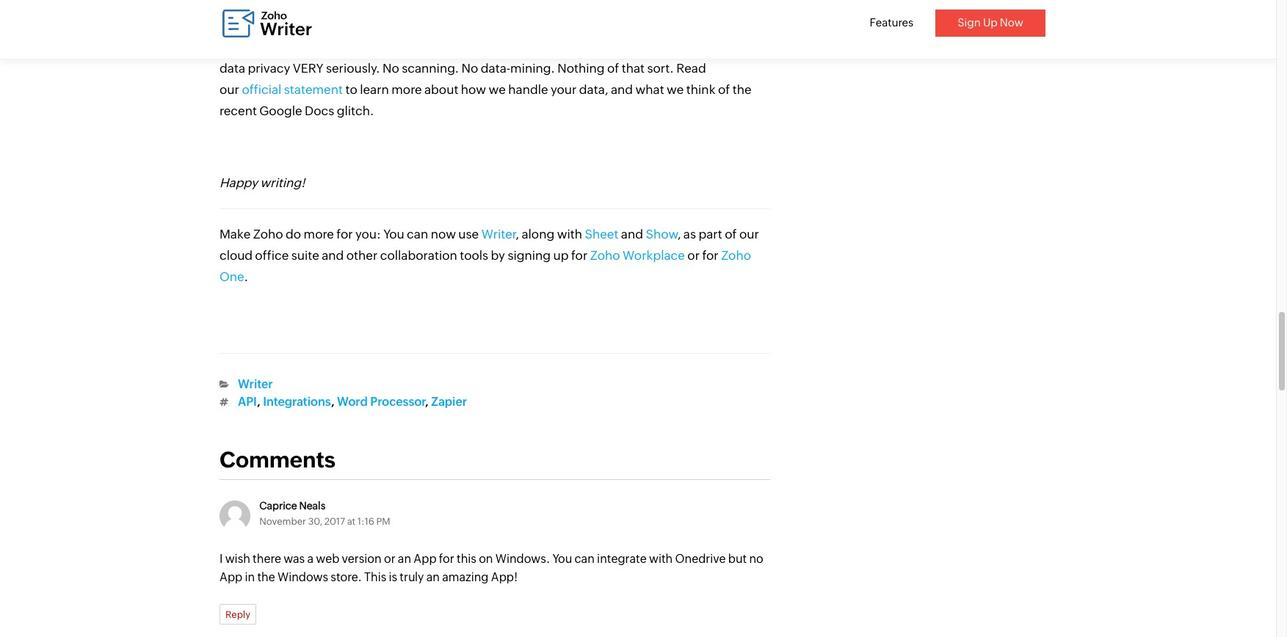 Task type: vqa. For each thing, say whether or not it's contained in the screenshot.
blog
no



Task type: describe. For each thing, give the bounding box(es) containing it.
sheet link
[[585, 227, 619, 242]]

1 horizontal spatial an
[[427, 571, 440, 585]]

i
[[220, 552, 223, 566]]

0 vertical spatial that
[[635, 40, 658, 55]]

comments
[[220, 448, 336, 473]]

1 horizontal spatial writer
[[482, 227, 516, 242]]

for inside that's all for now. got any questions about the apis? don't hesitate to write us at support@zohowriter.com. and before you go, we'd like to remind you that at zoho, we take data privacy very seriously. no scanning. no data-mining. nothing of that sort. read our
[[273, 19, 289, 33]]

along
[[522, 227, 555, 242]]

now.
[[291, 19, 320, 33]]

the inside to learn more about how we handle your data, and what we think of the recent google docs glitch.
[[733, 82, 752, 97]]

on
[[479, 552, 493, 566]]

1 vertical spatial writer link
[[238, 378, 273, 392]]

1 vertical spatial app
[[220, 571, 243, 585]]

for down part
[[703, 248, 719, 263]]

and
[[389, 40, 413, 55]]

official statement
[[242, 82, 343, 97]]

word
[[337, 395, 368, 409]]

zoho for zoho workplace or for
[[590, 248, 621, 263]]

that's all for now. got any questions about the apis? don't hesitate to write us at support@zohowriter.com. and before you go, we'd like to remind you that at zoho, we take data privacy very seriously. no scanning. no data-mining. nothing of that sort. read our
[[220, 19, 754, 97]]

office
[[255, 248, 289, 263]]

0 horizontal spatial more
[[304, 227, 334, 242]]

but
[[729, 552, 747, 566]]

a
[[307, 552, 314, 566]]

as
[[684, 227, 697, 242]]

suite
[[291, 248, 319, 263]]

30,
[[308, 516, 323, 527]]

one
[[220, 270, 244, 284]]

tools
[[460, 248, 489, 263]]

zoho one link
[[220, 248, 752, 284]]

sort. read
[[648, 61, 707, 76]]

and inside , as part of our cloud office suite and other collaboration tools by signing up for
[[322, 248, 344, 263]]

don't
[[522, 19, 554, 33]]

1 horizontal spatial we
[[667, 82, 684, 97]]

2 no from the left
[[462, 61, 479, 76]]

1:16
[[358, 516, 375, 527]]

apis?
[[488, 19, 519, 33]]

1 vertical spatial that
[[622, 61, 645, 76]]

pm
[[376, 516, 391, 527]]

zoho workplace link
[[590, 248, 685, 263]]

make
[[220, 227, 251, 242]]

writing!
[[260, 176, 305, 190]]

got
[[323, 19, 344, 33]]

, left "zapier" at left bottom
[[425, 395, 429, 409]]

caprice neals
[[260, 500, 326, 512]]

our inside that's all for now. got any questions about the apis? don't hesitate to write us at support@zohowriter.com. and before you go, we'd like to remind you that at zoho, we take data privacy very seriously. no scanning. no data-mining. nothing of that sort. read our
[[220, 82, 239, 97]]

reply
[[226, 610, 250, 621]]

very
[[293, 61, 324, 76]]

reply link
[[220, 605, 256, 625]]

you inside i wish there was a web version or an app for this on windows. you can integrate with onedrive but no app in the windows store. this is truly an amazing app!
[[553, 552, 572, 566]]

or inside i wish there was a web version or an app for this on windows. you can integrate with onedrive but no app in the windows store. this is truly an amazing app!
[[384, 552, 396, 566]]

that's
[[220, 19, 254, 33]]

caprice
[[260, 500, 297, 512]]

show
[[646, 227, 678, 242]]

2017
[[324, 516, 345, 527]]

integrations
[[263, 395, 331, 409]]

0 vertical spatial with
[[557, 227, 583, 242]]

to inside to learn more about how we handle your data, and what we think of the recent google docs glitch.
[[346, 82, 358, 97]]

do
[[286, 227, 301, 242]]

web
[[316, 552, 340, 566]]

can inside i wish there was a web version or an app for this on windows. you can integrate with onedrive but no app in the windows store. this is truly an amazing app!
[[575, 552, 595, 566]]

at inside that's all for now. got any questions about the apis? don't hesitate to write us at support@zohowriter.com. and before you go, we'd like to remind you that at zoho, we take data privacy very seriously. no scanning. no data-mining. nothing of that sort. read our
[[661, 40, 672, 55]]

1 horizontal spatial to
[[553, 40, 565, 55]]

data,
[[579, 82, 609, 97]]

0 vertical spatial can
[[407, 227, 428, 242]]

app!
[[491, 571, 518, 585]]

workplace
[[623, 248, 685, 263]]

features
[[870, 16, 914, 29]]

happy writing!
[[220, 176, 305, 190]]

zoho one
[[220, 248, 752, 284]]

collaboration
[[380, 248, 458, 263]]

data
[[220, 61, 245, 76]]

0 vertical spatial app
[[414, 552, 437, 566]]

integrations link
[[263, 395, 331, 409]]

this
[[457, 552, 477, 566]]

privacy
[[248, 61, 290, 76]]

scanning.
[[402, 61, 459, 76]]

us
[[651, 19, 665, 33]]

cloud
[[220, 248, 253, 263]]

in
[[245, 571, 255, 585]]

integrate
[[597, 552, 647, 566]]

think
[[687, 82, 716, 97]]

there
[[253, 552, 281, 566]]

no
[[750, 552, 764, 566]]

docs
[[305, 104, 334, 118]]

about inside to learn more about how we handle your data, and what we think of the recent google docs glitch.
[[425, 82, 459, 97]]

data-
[[481, 61, 511, 76]]

of inside to learn more about how we handle your data, and what we think of the recent google docs glitch.
[[718, 82, 730, 97]]

at support@zohowriter.com.
[[220, 40, 386, 55]]

up
[[984, 16, 998, 29]]

0 horizontal spatial an
[[398, 552, 411, 566]]

the inside i wish there was a web version or an app for this on windows. you can integrate with onedrive but no app in the windows store. this is truly an amazing app!
[[257, 571, 275, 585]]

0 horizontal spatial we
[[489, 82, 506, 97]]

and inside to learn more about how we handle your data, and what we think of the recent google docs glitch.
[[611, 82, 633, 97]]

before
[[415, 40, 453, 55]]

recent
[[220, 104, 257, 118]]

folder open image
[[220, 381, 229, 390]]

now
[[431, 227, 456, 242]]

like
[[531, 40, 551, 55]]

zapier
[[431, 395, 467, 409]]

sheet
[[585, 227, 619, 242]]

show link
[[646, 227, 678, 242]]

hesitate
[[556, 19, 603, 33]]

with inside i wish there was a web version or an app for this on windows. you can integrate with onedrive but no app in the windows store. this is truly an amazing app!
[[649, 552, 673, 566]]

, right hashtag image
[[257, 395, 261, 409]]

your
[[551, 82, 577, 97]]



Task type: locate. For each thing, give the bounding box(es) containing it.
0 vertical spatial you
[[384, 227, 405, 242]]

.
[[244, 270, 248, 284]]

1 vertical spatial at
[[347, 516, 356, 527]]

2 vertical spatial to
[[346, 82, 358, 97]]

our inside , as part of our cloud office suite and other collaboration tools by signing up for
[[740, 227, 759, 242]]

no down and
[[383, 61, 399, 76]]

0 vertical spatial the
[[466, 19, 485, 33]]

0 horizontal spatial app
[[220, 571, 243, 585]]

1 vertical spatial of
[[718, 82, 730, 97]]

, left the as
[[678, 227, 681, 242]]

1 you from the left
[[456, 40, 477, 55]]

other
[[347, 248, 378, 263]]

0 vertical spatial our
[[220, 82, 239, 97]]

nothing
[[558, 61, 605, 76]]

windows
[[278, 571, 328, 585]]

1 vertical spatial and
[[621, 227, 644, 242]]

2 horizontal spatial to
[[605, 19, 617, 33]]

remind
[[568, 40, 609, 55]]

or up is
[[384, 552, 396, 566]]

you
[[384, 227, 405, 242], [553, 552, 572, 566]]

2 vertical spatial the
[[257, 571, 275, 585]]

1 horizontal spatial no
[[462, 61, 479, 76]]

we'd
[[500, 40, 528, 55]]

0 vertical spatial more
[[392, 82, 422, 97]]

at down us
[[661, 40, 672, 55]]

0 vertical spatial an
[[398, 552, 411, 566]]

we
[[710, 40, 727, 55], [489, 82, 506, 97], [667, 82, 684, 97]]

0 horizontal spatial you
[[456, 40, 477, 55]]

for right all at the left top of the page
[[273, 19, 289, 33]]

is
[[389, 571, 398, 585]]

zoho inside zoho one
[[722, 248, 752, 263]]

1 vertical spatial you
[[553, 552, 572, 566]]

sign
[[958, 16, 981, 29]]

1 vertical spatial to
[[553, 40, 565, 55]]

write
[[620, 19, 649, 33]]

of inside , as part of our cloud office suite and other collaboration tools by signing up for
[[725, 227, 737, 242]]

the right think
[[733, 82, 752, 97]]

0 horizontal spatial zoho
[[253, 227, 283, 242]]

features link
[[870, 16, 914, 29]]

was
[[284, 552, 305, 566]]

questions
[[370, 19, 427, 33]]

make zoho do more for you: you can now use writer , along with sheet and show
[[220, 227, 678, 242]]

an right truly
[[427, 571, 440, 585]]

2 horizontal spatial the
[[733, 82, 752, 97]]

you right windows.
[[553, 552, 572, 566]]

1 vertical spatial writer
[[238, 378, 273, 392]]

app left in
[[220, 571, 243, 585]]

seriously.
[[326, 61, 380, 76]]

sign up now link
[[936, 10, 1046, 36]]

or down the as
[[688, 248, 700, 263]]

2 horizontal spatial we
[[710, 40, 727, 55]]

1 horizontal spatial or
[[688, 248, 700, 263]]

0 vertical spatial about
[[430, 19, 464, 33]]

hashtag image
[[220, 398, 228, 407]]

official statement link
[[242, 82, 343, 97]]

processor
[[371, 395, 425, 409]]

0 horizontal spatial no
[[383, 61, 399, 76]]

1 vertical spatial can
[[575, 552, 595, 566]]

amazing
[[442, 571, 489, 585]]

0 horizontal spatial the
[[257, 571, 275, 585]]

0 vertical spatial and
[[611, 82, 633, 97]]

, left along
[[516, 227, 519, 242]]

2 you from the left
[[611, 40, 633, 55]]

with right integrate on the bottom
[[649, 552, 673, 566]]

how
[[461, 82, 486, 97]]

0 horizontal spatial or
[[384, 552, 396, 566]]

more up suite
[[304, 227, 334, 242]]

now
[[1001, 16, 1024, 29]]

0 horizontal spatial can
[[407, 227, 428, 242]]

0 vertical spatial of
[[608, 61, 620, 76]]

for inside i wish there was a web version or an app for this on windows. you can integrate with onedrive but no app in the windows store. this is truly an amazing app!
[[439, 552, 455, 566]]

more down the scanning.
[[392, 82, 422, 97]]

zoho down part
[[722, 248, 752, 263]]

0 vertical spatial to
[[605, 19, 617, 33]]

for
[[273, 19, 289, 33], [337, 227, 353, 242], [572, 248, 588, 263], [703, 248, 719, 263], [439, 552, 455, 566]]

can
[[407, 227, 428, 242], [575, 552, 595, 566]]

for left this
[[439, 552, 455, 566]]

of inside that's all for now. got any questions about the apis? don't hesitate to write us at support@zohowriter.com. and before you go, we'd like to remind you that at zoho, we take data privacy very seriously. no scanning. no data-mining. nothing of that sort. read our
[[608, 61, 620, 76]]

the up go, at top left
[[466, 19, 485, 33]]

what
[[636, 82, 665, 97]]

zoho down sheet at the left
[[590, 248, 621, 263]]

go,
[[479, 40, 498, 55]]

you right you:
[[384, 227, 405, 242]]

1 horizontal spatial with
[[649, 552, 673, 566]]

writer up by
[[482, 227, 516, 242]]

wish
[[225, 552, 250, 566]]

to right the "like"
[[553, 40, 565, 55]]

app up truly
[[414, 552, 437, 566]]

google
[[260, 104, 302, 118]]

we inside that's all for now. got any questions about the apis? don't hesitate to write us at support@zohowriter.com. and before you go, we'd like to remind you that at zoho, we take data privacy very seriously. no scanning. no data-mining. nothing of that sort. read our
[[710, 40, 727, 55]]

that up what
[[622, 61, 645, 76]]

, inside , as part of our cloud office suite and other collaboration tools by signing up for
[[678, 227, 681, 242]]

2 vertical spatial of
[[725, 227, 737, 242]]

and left what
[[611, 82, 633, 97]]

sign up now
[[958, 16, 1024, 29]]

more inside to learn more about how we handle your data, and what we think of the recent google docs glitch.
[[392, 82, 422, 97]]

0 horizontal spatial our
[[220, 82, 239, 97]]

writer link up api
[[238, 378, 273, 392]]

november
[[260, 516, 306, 527]]

with up up at the left
[[557, 227, 583, 242]]

we down sort. read
[[667, 82, 684, 97]]

1 horizontal spatial can
[[575, 552, 595, 566]]

of right part
[[725, 227, 737, 242]]

that down us
[[635, 40, 658, 55]]

1 vertical spatial about
[[425, 82, 459, 97]]

and right suite
[[322, 248, 344, 263]]

part
[[699, 227, 723, 242]]

2 horizontal spatial zoho
[[722, 248, 752, 263]]

about up before
[[430, 19, 464, 33]]

any
[[347, 19, 368, 33]]

0 horizontal spatial writer
[[238, 378, 273, 392]]

no up how
[[462, 61, 479, 76]]

zoho up "office"
[[253, 227, 283, 242]]

use
[[459, 227, 479, 242]]

of up data,
[[608, 61, 620, 76]]

to down seriously.
[[346, 82, 358, 97]]

0 horizontal spatial with
[[557, 227, 583, 242]]

app
[[414, 552, 437, 566], [220, 571, 243, 585]]

writer
[[482, 227, 516, 242], [238, 378, 273, 392]]

to learn more about how we handle your data, and what we think of the recent google docs glitch.
[[220, 82, 752, 118]]

an
[[398, 552, 411, 566], [427, 571, 440, 585]]

onedrive
[[676, 552, 726, 566]]

writer link up by
[[482, 227, 516, 242]]

1 vertical spatial our
[[740, 227, 759, 242]]

can up collaboration on the top left of page
[[407, 227, 428, 242]]

learn
[[360, 82, 389, 97]]

we down data-
[[489, 82, 506, 97]]

our right part
[[740, 227, 759, 242]]

to left write
[[605, 19, 617, 33]]

truly
[[400, 571, 424, 585]]

1 horizontal spatial more
[[392, 82, 422, 97]]

api link
[[238, 395, 257, 409]]

for inside , as part of our cloud office suite and other collaboration tools by signing up for
[[572, 248, 588, 263]]

neals
[[299, 500, 326, 512]]

0 horizontal spatial at
[[347, 516, 356, 527]]

for right up at the left
[[572, 248, 588, 263]]

1 vertical spatial with
[[649, 552, 673, 566]]

writer up api
[[238, 378, 273, 392]]

of right think
[[718, 82, 730, 97]]

mining.
[[511, 61, 555, 76]]

you:
[[356, 227, 381, 242]]

zapier link
[[431, 395, 467, 409]]

of
[[608, 61, 620, 76], [718, 82, 730, 97], [725, 227, 737, 242]]

the right in
[[257, 571, 275, 585]]

1 horizontal spatial zoho
[[590, 248, 621, 263]]

1 horizontal spatial you
[[553, 552, 572, 566]]

1 vertical spatial an
[[427, 571, 440, 585]]

0 vertical spatial or
[[688, 248, 700, 263]]

or
[[688, 248, 700, 263], [384, 552, 396, 566]]

november 30, 2017 at 1:16 pm link
[[260, 516, 391, 527]]

by
[[491, 248, 505, 263]]

zoho workplace or for
[[590, 248, 722, 263]]

0 vertical spatial at
[[661, 40, 672, 55]]

our
[[220, 82, 239, 97], [740, 227, 759, 242]]

happy
[[220, 176, 258, 190]]

and up zoho workplace link
[[621, 227, 644, 242]]

can left integrate on the bottom
[[575, 552, 595, 566]]

1 vertical spatial or
[[384, 552, 396, 566]]

,
[[516, 227, 519, 242], [678, 227, 681, 242], [257, 395, 261, 409], [331, 395, 335, 409], [425, 395, 429, 409]]

0 horizontal spatial you
[[384, 227, 405, 242]]

version
[[342, 552, 382, 566]]

an up truly
[[398, 552, 411, 566]]

the inside that's all for now. got any questions about the apis? don't hesitate to write us at support@zohowriter.com. and before you go, we'd like to remind you that at zoho, we take data privacy very seriously. no scanning. no data-mining. nothing of that sort. read our
[[466, 19, 485, 33]]

zoho
[[253, 227, 283, 242], [590, 248, 621, 263], [722, 248, 752, 263]]

you left go, at top left
[[456, 40, 477, 55]]

0 vertical spatial writer link
[[482, 227, 516, 242]]

no
[[383, 61, 399, 76], [462, 61, 479, 76]]

0 horizontal spatial writer link
[[238, 378, 273, 392]]

word processor link
[[337, 395, 425, 409]]

1 horizontal spatial you
[[611, 40, 633, 55]]

windows.
[[496, 552, 550, 566]]

all
[[257, 19, 270, 33]]

0 horizontal spatial to
[[346, 82, 358, 97]]

1 no from the left
[[383, 61, 399, 76]]

you down write
[[611, 40, 633, 55]]

0 vertical spatial writer
[[482, 227, 516, 242]]

signing
[[508, 248, 551, 263]]

we left take
[[710, 40, 727, 55]]

1 vertical spatial more
[[304, 227, 334, 242]]

official
[[242, 82, 282, 97]]

handle
[[509, 82, 549, 97]]

2 vertical spatial and
[[322, 248, 344, 263]]

1 horizontal spatial app
[[414, 552, 437, 566]]

, left word in the left bottom of the page
[[331, 395, 335, 409]]

at left 1:16
[[347, 516, 356, 527]]

1 horizontal spatial our
[[740, 227, 759, 242]]

this
[[364, 571, 387, 585]]

our down data
[[220, 82, 239, 97]]

and
[[611, 82, 633, 97], [621, 227, 644, 242], [322, 248, 344, 263]]

1 horizontal spatial at
[[661, 40, 672, 55]]

1 vertical spatial the
[[733, 82, 752, 97]]

1 horizontal spatial the
[[466, 19, 485, 33]]

writer link
[[482, 227, 516, 242], [238, 378, 273, 392]]

statement
[[284, 82, 343, 97]]

zoho for zoho one
[[722, 248, 752, 263]]

1 horizontal spatial writer link
[[482, 227, 516, 242]]

for left you:
[[337, 227, 353, 242]]

about inside that's all for now. got any questions about the apis? don't hesitate to write us at support@zohowriter.com. and before you go, we'd like to remind you that at zoho, we take data privacy very seriously. no scanning. no data-mining. nothing of that sort. read our
[[430, 19, 464, 33]]

about down the scanning.
[[425, 82, 459, 97]]



